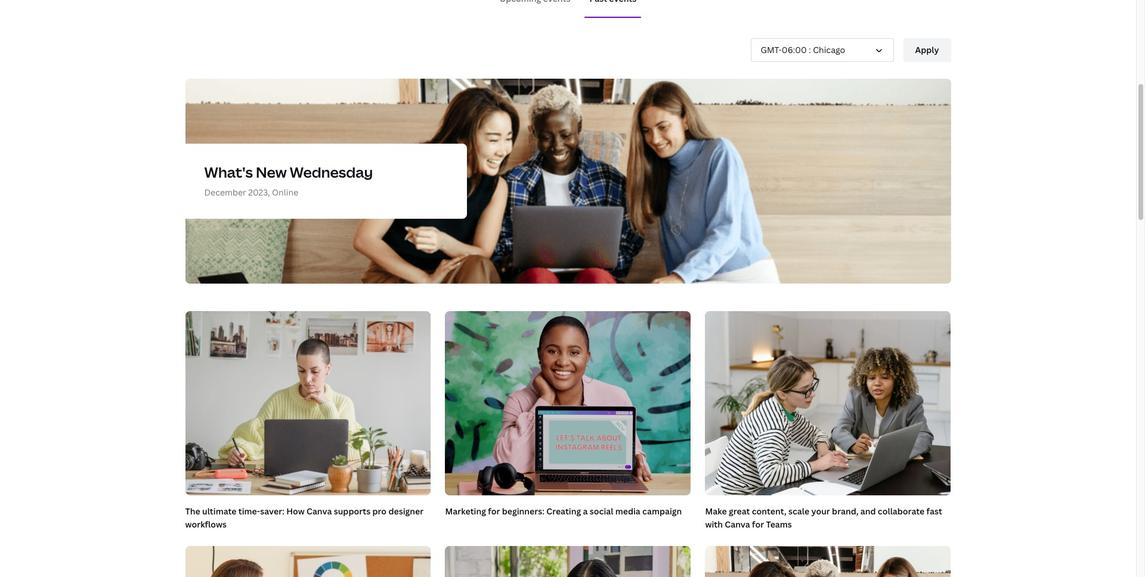 Task type: vqa. For each thing, say whether or not it's contained in the screenshot.
ultimate
yes



Task type: locate. For each thing, give the bounding box(es) containing it.
for down content,
[[752, 519, 764, 531]]

and
[[861, 506, 876, 517]]

make
[[706, 506, 727, 517]]

designer
[[389, 506, 424, 517]]

online
[[272, 187, 298, 198]]

make great content, scale your brand, and collaborate fast with canva for teams
[[706, 506, 943, 531]]

fast
[[927, 506, 943, 517]]

2023,
[[248, 187, 270, 198]]

saver:
[[260, 506, 285, 517]]

0 vertical spatial for
[[488, 506, 500, 517]]

the ultimate time-saver: how canva supports pro designer workflows
[[185, 506, 424, 531]]

what's
[[204, 162, 253, 182]]

social
[[590, 506, 614, 517]]

media
[[616, 506, 641, 517]]

canva inside the ultimate time-saver: how canva supports pro designer workflows
[[307, 506, 332, 517]]

canva right how
[[307, 506, 332, 517]]

pro
[[373, 506, 387, 517]]

1 vertical spatial for
[[752, 519, 764, 531]]

0 horizontal spatial canva
[[307, 506, 332, 517]]

1 horizontal spatial canva
[[725, 519, 750, 531]]

0 horizontal spatial for
[[488, 506, 500, 517]]

1 vertical spatial canva
[[725, 519, 750, 531]]

make great content, scale your brand, and collaborate fast with canva for teams link
[[706, 506, 943, 531]]

new
[[256, 162, 287, 182]]

marketing
[[445, 506, 486, 517]]

scale
[[789, 506, 810, 517]]

canva
[[307, 506, 332, 517], [725, 519, 750, 531]]

a
[[583, 506, 588, 517]]

1 horizontal spatial for
[[752, 519, 764, 531]]

for inside the make great content, scale your brand, and collaborate fast with canva for teams
[[752, 519, 764, 531]]

brand,
[[832, 506, 859, 517]]

chicago
[[813, 44, 846, 55]]

for right marketing
[[488, 506, 500, 517]]

beginners:
[[502, 506, 545, 517]]

canva down great
[[725, 519, 750, 531]]

for
[[488, 506, 500, 517], [752, 519, 764, 531]]

0 vertical spatial canva
[[307, 506, 332, 517]]

collaborate
[[878, 506, 925, 517]]



Task type: describe. For each thing, give the bounding box(es) containing it.
wednesday
[[290, 162, 373, 182]]

the ultimate time-saver: how canva supports pro designer workflows link
[[185, 506, 424, 531]]

campaign
[[643, 506, 682, 517]]

:
[[809, 44, 811, 55]]

your
[[812, 506, 830, 517]]

06:00
[[782, 44, 807, 55]]

the
[[185, 506, 200, 517]]

supports
[[334, 506, 371, 517]]

how
[[286, 506, 305, 517]]

december
[[204, 187, 246, 198]]

gmt-
[[761, 44, 782, 55]]

great
[[729, 506, 750, 517]]

workflows
[[185, 519, 227, 531]]

teams
[[766, 519, 792, 531]]

time-
[[239, 506, 260, 517]]

with
[[706, 519, 723, 531]]

marketing for beginners: creating a social media campaign
[[445, 506, 682, 517]]

canva inside the make great content, scale your brand, and collaborate fast with canva for teams
[[725, 519, 750, 531]]

gmt-06:00 : chicago button
[[751, 38, 894, 62]]

what's new wednesday december 2023, online
[[204, 162, 373, 198]]

content,
[[752, 506, 787, 517]]

gmt-06:00 : chicago
[[761, 44, 846, 55]]

creating
[[547, 506, 581, 517]]

ultimate
[[202, 506, 237, 517]]

marketing for beginners: creating a social media campaign link
[[445, 506, 682, 517]]



